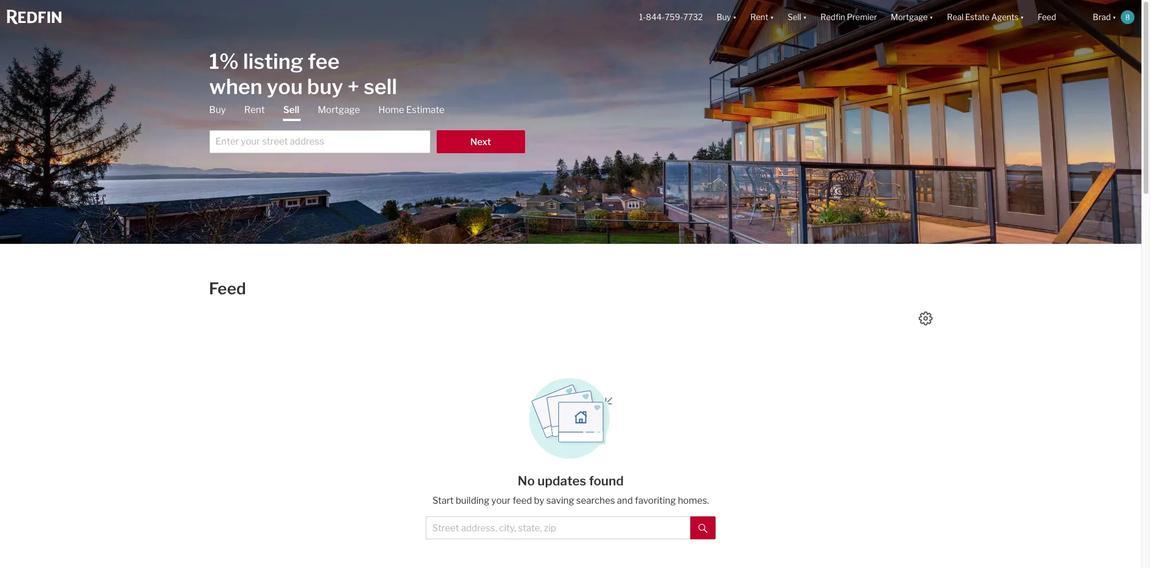 Task type: describe. For each thing, give the bounding box(es) containing it.
+
[[348, 74, 359, 99]]

▾ inside "link"
[[1021, 12, 1024, 22]]

you
[[267, 74, 303, 99]]

no updates found
[[518, 474, 624, 489]]

mortgage link
[[318, 104, 360, 116]]

sell
[[364, 74, 397, 99]]

▾ for sell ▾
[[803, 12, 807, 22]]

sell for sell ▾
[[788, 12, 802, 22]]

agents
[[992, 12, 1019, 22]]

building
[[456, 495, 490, 506]]

user photo image
[[1121, 10, 1135, 24]]

by
[[534, 495, 545, 506]]

tab list containing buy
[[209, 104, 525, 153]]

759-
[[665, 12, 683, 22]]

Enter your street address search field
[[209, 130, 430, 153]]

rent for rent ▾
[[751, 12, 769, 22]]

favoriting
[[635, 495, 676, 506]]

real estate agents ▾ button
[[940, 0, 1031, 34]]

home
[[378, 104, 404, 115]]

found
[[589, 474, 624, 489]]

start
[[433, 495, 454, 506]]

listing
[[243, 49, 304, 74]]

estimate
[[406, 104, 445, 115]]

rent ▾ button
[[751, 0, 774, 34]]

sell link
[[283, 104, 299, 121]]

searches
[[576, 495, 615, 506]]

sell ▾ button
[[788, 0, 807, 34]]

buy for buy
[[209, 104, 226, 115]]

feed inside button
[[1038, 12, 1056, 22]]

no
[[518, 474, 535, 489]]

buy link
[[209, 104, 226, 116]]

brad
[[1093, 12, 1111, 22]]

mortgage ▾ button
[[884, 0, 940, 34]]

your
[[492, 495, 511, 506]]

homes.
[[678, 495, 709, 506]]

7732
[[683, 12, 703, 22]]

buy for buy ▾
[[717, 12, 731, 22]]

mortgage ▾
[[891, 12, 934, 22]]

real estate agents ▾
[[947, 12, 1024, 22]]

mortgage ▾ button
[[891, 0, 934, 34]]



Task type: vqa. For each thing, say whether or not it's contained in the screenshot.
FT.
no



Task type: locate. For each thing, give the bounding box(es) containing it.
▾ right the agents
[[1021, 12, 1024, 22]]

0 vertical spatial feed
[[1038, 12, 1056, 22]]

1 vertical spatial mortgage
[[318, 104, 360, 115]]

0 vertical spatial buy
[[717, 12, 731, 22]]

saving
[[547, 495, 574, 506]]

0 horizontal spatial feed
[[209, 279, 246, 299]]

brad ▾
[[1093, 12, 1117, 22]]

rent inside dropdown button
[[751, 12, 769, 22]]

home estimate link
[[378, 104, 445, 116]]

sell ▾
[[788, 12, 807, 22]]

mortgage inside dropdown button
[[891, 12, 928, 22]]

1 horizontal spatial rent
[[751, 12, 769, 22]]

0 vertical spatial sell
[[788, 12, 802, 22]]

and
[[617, 495, 633, 506]]

rent link
[[244, 104, 265, 116]]

1% listing fee when you buy + sell
[[209, 49, 397, 99]]

buy
[[717, 12, 731, 22], [209, 104, 226, 115]]

1-
[[639, 12, 646, 22]]

▾ left the real
[[930, 12, 934, 22]]

mortgage left the real
[[891, 12, 928, 22]]

1 vertical spatial sell
[[283, 104, 299, 115]]

start building your feed by saving searches and favoriting homes.
[[433, 495, 709, 506]]

mortgage down the buy
[[318, 104, 360, 115]]

1-844-759-7732 link
[[639, 12, 703, 22]]

1 horizontal spatial sell
[[788, 12, 802, 22]]

1 horizontal spatial feed
[[1038, 12, 1056, 22]]

sell inside dropdown button
[[788, 12, 802, 22]]

buy ▾ button
[[717, 0, 737, 34]]

rent ▾ button
[[744, 0, 781, 34]]

1 ▾ from the left
[[733, 12, 737, 22]]

▾ left "sell ▾"
[[770, 12, 774, 22]]

▾ for buy ▾
[[733, 12, 737, 22]]

sell down you
[[283, 104, 299, 115]]

1 horizontal spatial buy
[[717, 12, 731, 22]]

1 vertical spatial feed
[[209, 279, 246, 299]]

1 vertical spatial buy
[[209, 104, 226, 115]]

redfin
[[821, 12, 845, 22]]

▾ for brad ▾
[[1113, 12, 1117, 22]]

submit search image
[[698, 524, 708, 533]]

0 horizontal spatial rent
[[244, 104, 265, 115]]

buy
[[307, 74, 343, 99]]

1%
[[209, 49, 239, 74]]

feed button
[[1031, 0, 1086, 34]]

6 ▾ from the left
[[1113, 12, 1117, 22]]

rent for rent
[[244, 104, 265, 115]]

▾ left rent ▾
[[733, 12, 737, 22]]

1-844-759-7732
[[639, 12, 703, 22]]

fee
[[308, 49, 340, 74]]

buy ▾ button
[[710, 0, 744, 34]]

updates
[[538, 474, 586, 489]]

real
[[947, 12, 964, 22]]

sell right rent ▾
[[788, 12, 802, 22]]

mortgage for mortgage ▾
[[891, 12, 928, 22]]

▾ for rent ▾
[[770, 12, 774, 22]]

2 ▾ from the left
[[770, 12, 774, 22]]

mortgage
[[891, 12, 928, 22], [318, 104, 360, 115]]

rent ▾
[[751, 12, 774, 22]]

▾ right brad
[[1113, 12, 1117, 22]]

Street address, city, state, zip search field
[[426, 517, 690, 540]]

5 ▾ from the left
[[1021, 12, 1024, 22]]

▾
[[733, 12, 737, 22], [770, 12, 774, 22], [803, 12, 807, 22], [930, 12, 934, 22], [1021, 12, 1024, 22], [1113, 12, 1117, 22]]

sell
[[788, 12, 802, 22], [283, 104, 299, 115]]

feed
[[1038, 12, 1056, 22], [209, 279, 246, 299]]

mortgage for mortgage
[[318, 104, 360, 115]]

4 ▾ from the left
[[930, 12, 934, 22]]

3 ▾ from the left
[[803, 12, 807, 22]]

buy down the when
[[209, 104, 226, 115]]

buy inside tab list
[[209, 104, 226, 115]]

sell ▾ button
[[781, 0, 814, 34]]

0 vertical spatial mortgage
[[891, 12, 928, 22]]

844-
[[646, 12, 665, 22]]

feed
[[513, 495, 532, 506]]

next
[[470, 136, 491, 147]]

real estate agents ▾ link
[[947, 0, 1024, 34]]

tab list
[[209, 104, 525, 153]]

buy right 7732
[[717, 12, 731, 22]]

rent right buy ▾
[[751, 12, 769, 22]]

estate
[[966, 12, 990, 22]]

▾ for mortgage ▾
[[930, 12, 934, 22]]

buy inside dropdown button
[[717, 12, 731, 22]]

0 horizontal spatial mortgage
[[318, 104, 360, 115]]

0 horizontal spatial buy
[[209, 104, 226, 115]]

rent inside tab list
[[244, 104, 265, 115]]

mortgage inside tab list
[[318, 104, 360, 115]]

next button
[[437, 130, 525, 153]]

▾ left "redfin"
[[803, 12, 807, 22]]

redfin premier
[[821, 12, 877, 22]]

sell inside tab list
[[283, 104, 299, 115]]

rent
[[751, 12, 769, 22], [244, 104, 265, 115]]

1 vertical spatial rent
[[244, 104, 265, 115]]

rent down the when
[[244, 104, 265, 115]]

sell for sell
[[283, 104, 299, 115]]

0 horizontal spatial sell
[[283, 104, 299, 115]]

1 horizontal spatial mortgage
[[891, 12, 928, 22]]

when
[[209, 74, 263, 99]]

redfin premier button
[[814, 0, 884, 34]]

home estimate
[[378, 104, 445, 115]]

0 vertical spatial rent
[[751, 12, 769, 22]]

premier
[[847, 12, 877, 22]]

buy ▾
[[717, 12, 737, 22]]



